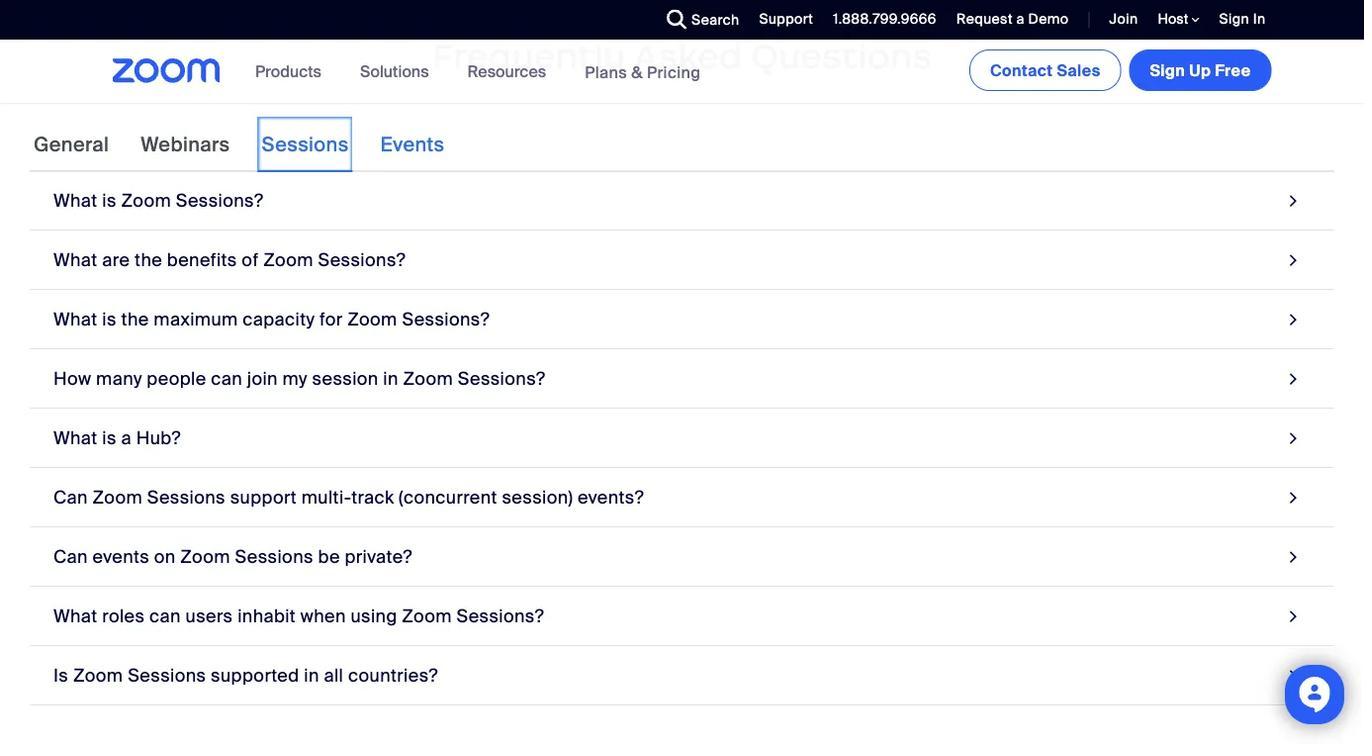 Task type: vqa. For each thing, say whether or not it's contained in the screenshot.
Up
yes



Task type: locate. For each thing, give the bounding box(es) containing it.
a
[[1017, 10, 1025, 28], [121, 427, 132, 450]]

0 horizontal spatial sign
[[1150, 60, 1186, 81]]

what down general tab
[[53, 190, 98, 212]]

join
[[1110, 10, 1138, 28]]

2 vertical spatial right image
[[1285, 603, 1303, 630]]

webinars
[[141, 132, 230, 157]]

sessions?
[[176, 190, 264, 212], [318, 249, 406, 272], [402, 308, 490, 331], [458, 368, 546, 390], [457, 605, 544, 628]]

what left roles in the bottom of the page
[[53, 605, 98, 628]]

4 right image from the top
[[1285, 366, 1303, 392]]

right image for (concurrent
[[1285, 484, 1303, 511]]

1 what from the top
[[53, 190, 98, 212]]

sessions up on
[[147, 486, 226, 509]]

up
[[1190, 60, 1211, 81]]

3 right image from the top
[[1285, 306, 1303, 333]]

3 right image from the top
[[1285, 603, 1303, 630]]

zoom right for on the left of page
[[347, 308, 397, 331]]

0 vertical spatial the
[[135, 249, 162, 272]]

questions
[[751, 35, 932, 78]]

zoom up are
[[121, 190, 171, 212]]

1 right image from the top
[[1285, 425, 1303, 452]]

0 vertical spatial is
[[102, 190, 117, 212]]

2 right image from the top
[[1285, 247, 1303, 274]]

in right session
[[383, 368, 399, 390]]

0 vertical spatial right image
[[1285, 425, 1303, 452]]

products
[[255, 61, 321, 82]]

webinars tab
[[137, 117, 234, 173]]

sessions down products dropdown button
[[262, 132, 349, 157]]

plans & pricing link
[[585, 62, 701, 82], [585, 62, 701, 82]]

tab list containing what is zoom sessions?
[[30, 172, 1335, 706]]

benefits
[[167, 249, 237, 272]]

1 vertical spatial the
[[121, 308, 149, 331]]

can right roles in the bottom of the page
[[149, 605, 181, 628]]

tab list containing general
[[30, 117, 449, 173]]

what left are
[[53, 249, 98, 272]]

sessions tab
[[258, 117, 353, 173]]

sign left up
[[1150, 60, 1186, 81]]

can events on zoom sessions be private?
[[53, 546, 413, 569]]

2 is from the top
[[102, 308, 117, 331]]

what are the benefits of zoom sessions?
[[53, 249, 406, 272]]

zoom right using
[[402, 605, 452, 628]]

right image for session
[[1285, 366, 1303, 392]]

sign up free button
[[1129, 49, 1272, 91]]

are
[[102, 249, 130, 272]]

sessions down "users"
[[128, 665, 206, 687]]

4 what from the top
[[53, 427, 98, 450]]

right image inside what is the maximum capacity for zoom sessions? dropdown button
[[1285, 306, 1303, 333]]

the right are
[[135, 249, 162, 272]]

join link left host
[[1095, 0, 1143, 40]]

a left demo
[[1017, 10, 1025, 28]]

sign left in
[[1220, 10, 1250, 28]]

events tab
[[377, 117, 449, 173]]

can left join
[[211, 368, 242, 390]]

right image inside can events on zoom sessions be private? dropdown button
[[1285, 544, 1303, 571]]

the
[[135, 249, 162, 272], [121, 308, 149, 331]]

how many people can join my session in zoom sessions?
[[53, 368, 546, 390]]

can
[[211, 368, 242, 390], [149, 605, 181, 628]]

1 is from the top
[[102, 190, 117, 212]]

5 right image from the top
[[1285, 484, 1303, 511]]

2 tab list from the top
[[30, 172, 1335, 706]]

sessions left be
[[235, 546, 314, 569]]

1 vertical spatial a
[[121, 427, 132, 450]]

my
[[283, 368, 308, 390]]

sign
[[1220, 10, 1250, 28], [1150, 60, 1186, 81]]

can for can events on zoom sessions be private?
[[53, 546, 88, 569]]

1 horizontal spatial sign
[[1220, 10, 1250, 28]]

zoom down what is a hub?
[[92, 486, 143, 509]]

1 vertical spatial sign
[[1150, 60, 1186, 81]]

5 what from the top
[[53, 605, 98, 628]]

what is zoom sessions?
[[53, 190, 264, 212]]

right image
[[1285, 425, 1303, 452], [1285, 544, 1303, 571], [1285, 603, 1303, 630]]

capacity
[[243, 308, 315, 331]]

1 vertical spatial can
[[53, 546, 88, 569]]

right image inside how many people can join my session in zoom sessions? dropdown button
[[1285, 366, 1303, 392]]

0 vertical spatial a
[[1017, 10, 1025, 28]]

events
[[381, 132, 445, 157]]

what roles can users inhabit when using zoom sessions? button
[[30, 587, 1335, 647]]

2 right image from the top
[[1285, 544, 1303, 571]]

is
[[102, 190, 117, 212], [102, 308, 117, 331], [102, 427, 117, 450]]

1 horizontal spatial can
[[211, 368, 242, 390]]

in
[[383, 368, 399, 390], [304, 665, 319, 687]]

0 vertical spatial in
[[383, 368, 399, 390]]

zoom inside can events on zoom sessions be private? dropdown button
[[180, 546, 230, 569]]

frequently
[[432, 35, 626, 78]]

right image
[[1285, 188, 1303, 214], [1285, 247, 1303, 274], [1285, 306, 1303, 333], [1285, 366, 1303, 392], [1285, 484, 1303, 511], [1285, 663, 1303, 689]]

in left all
[[304, 665, 319, 687]]

zoom right session
[[403, 368, 453, 390]]

2 can from the top
[[53, 546, 88, 569]]

maximum
[[154, 308, 238, 331]]

zoom right of
[[263, 249, 313, 272]]

2 vertical spatial is
[[102, 427, 117, 450]]

1 can from the top
[[53, 486, 88, 509]]

inhabit
[[238, 605, 296, 628]]

can for can zoom sessions support multi-track (concurrent session) events?
[[53, 486, 88, 509]]

tab list
[[30, 117, 449, 173], [30, 172, 1335, 706]]

general tab
[[30, 117, 113, 173]]

the left 'maximum'
[[121, 308, 149, 331]]

search button
[[652, 0, 744, 40]]

0 vertical spatial sign
[[1220, 10, 1250, 28]]

0 horizontal spatial in
[[304, 665, 319, 687]]

using
[[351, 605, 397, 628]]

sign inside button
[[1150, 60, 1186, 81]]

sessions
[[262, 132, 349, 157], [147, 486, 226, 509], [235, 546, 314, 569], [128, 665, 206, 687]]

support link right search
[[744, 0, 818, 40]]

banner containing contact sales
[[89, 40, 1276, 104]]

zoom inside what roles can users inhabit when using zoom sessions? dropdown button
[[402, 605, 452, 628]]

what
[[53, 190, 98, 212], [53, 249, 98, 272], [53, 308, 98, 331], [53, 427, 98, 450], [53, 605, 98, 628]]

can
[[53, 486, 88, 509], [53, 546, 88, 569]]

sign for sign up free
[[1150, 60, 1186, 81]]

right image inside can zoom sessions support multi-track (concurrent session) events? dropdown button
[[1285, 484, 1303, 511]]

zoom logo image
[[112, 58, 221, 83]]

what down how
[[53, 427, 98, 450]]

is left 'hub?' at bottom
[[102, 427, 117, 450]]

0 vertical spatial can
[[53, 486, 88, 509]]

2 what from the top
[[53, 249, 98, 272]]

right image inside what roles can users inhabit when using zoom sessions? dropdown button
[[1285, 603, 1303, 630]]

support link
[[744, 0, 818, 40], [759, 10, 814, 28]]

can down what is a hub?
[[53, 486, 88, 509]]

a left 'hub?' at bottom
[[121, 427, 132, 450]]

1 horizontal spatial in
[[383, 368, 399, 390]]

is for a
[[102, 427, 117, 450]]

what for what roles can users inhabit when using zoom sessions?
[[53, 605, 98, 628]]

1.888.799.9666 button
[[818, 0, 942, 40], [833, 10, 937, 28]]

1 vertical spatial is
[[102, 308, 117, 331]]

right image inside 'what are the benefits of zoom sessions?' dropdown button
[[1285, 247, 1303, 274]]

1 right image from the top
[[1285, 188, 1303, 214]]

banner
[[89, 40, 1276, 104]]

is zoom sessions supported in all countries?
[[53, 665, 438, 687]]

countries?
[[348, 665, 438, 687]]

join link
[[1095, 0, 1143, 40], [1110, 10, 1138, 28]]

is for the
[[102, 308, 117, 331]]

what inside "dropdown button"
[[53, 427, 98, 450]]

can left events
[[53, 546, 88, 569]]

free
[[1215, 60, 1251, 81]]

general
[[34, 132, 109, 157]]

many
[[96, 368, 142, 390]]

sign up free
[[1150, 60, 1251, 81]]

support
[[230, 486, 297, 509]]

sessions inside tab
[[262, 132, 349, 157]]

zoom inside what is the maximum capacity for zoom sessions? dropdown button
[[347, 308, 397, 331]]

supported
[[211, 665, 299, 687]]

a inside "dropdown button"
[[121, 427, 132, 450]]

events
[[92, 546, 150, 569]]

is zoom sessions supported in all countries? button
[[30, 647, 1335, 706]]

1 vertical spatial in
[[304, 665, 319, 687]]

zoom inside 'what are the benefits of zoom sessions?' dropdown button
[[263, 249, 313, 272]]

0 horizontal spatial a
[[121, 427, 132, 450]]

3 what from the top
[[53, 308, 98, 331]]

0 vertical spatial can
[[211, 368, 242, 390]]

zoom right is
[[73, 665, 123, 687]]

1 vertical spatial right image
[[1285, 544, 1303, 571]]

0 horizontal spatial can
[[149, 605, 181, 628]]

is down are
[[102, 308, 117, 331]]

is up are
[[102, 190, 117, 212]]

is inside "dropdown button"
[[102, 427, 117, 450]]

what is a hub?
[[53, 427, 181, 450]]

events?
[[578, 486, 644, 509]]

pricing
[[647, 62, 701, 82]]

what up how
[[53, 308, 98, 331]]

be
[[318, 546, 340, 569]]

what for what is the maximum capacity for zoom sessions?
[[53, 308, 98, 331]]

contact sales
[[990, 60, 1101, 81]]

request a demo
[[957, 10, 1069, 28]]

sign in link
[[1205, 0, 1276, 40], [1220, 10, 1266, 28]]

meetings navigation
[[966, 40, 1276, 95]]

zoom right on
[[180, 546, 230, 569]]

support link up questions
[[759, 10, 814, 28]]

3 is from the top
[[102, 427, 117, 450]]

contact
[[990, 60, 1053, 81]]

6 right image from the top
[[1285, 663, 1303, 689]]

zoom
[[121, 190, 171, 212], [263, 249, 313, 272], [347, 308, 397, 331], [403, 368, 453, 390], [92, 486, 143, 509], [180, 546, 230, 569], [402, 605, 452, 628], [73, 665, 123, 687]]

1.888.799.9666
[[833, 10, 937, 28]]

1 tab list from the top
[[30, 117, 449, 173]]

right image inside is zoom sessions supported in all countries? dropdown button
[[1285, 663, 1303, 689]]

contact sales link
[[970, 49, 1122, 91]]

product information navigation
[[241, 40, 716, 104]]



Task type: describe. For each thing, give the bounding box(es) containing it.
1 horizontal spatial a
[[1017, 10, 1025, 28]]

private?
[[345, 546, 413, 569]]

solutions button
[[360, 40, 438, 103]]

of
[[242, 249, 259, 272]]

session
[[312, 368, 379, 390]]

how many people can join my session in zoom sessions? button
[[30, 350, 1335, 409]]

for
[[320, 308, 343, 331]]

zoom inside is zoom sessions supported in all countries? dropdown button
[[73, 665, 123, 687]]

track
[[351, 486, 394, 509]]

sales
[[1057, 60, 1101, 81]]

support
[[759, 10, 814, 28]]

the for is
[[121, 308, 149, 331]]

can zoom sessions support multi-track (concurrent session) events? button
[[30, 469, 1335, 528]]

right image for sessions?
[[1285, 247, 1303, 274]]

is for zoom
[[102, 190, 117, 212]]

frequently asked questions
[[432, 35, 932, 78]]

people
[[147, 368, 206, 390]]

demo
[[1029, 10, 1069, 28]]

is
[[53, 665, 68, 687]]

session)
[[502, 486, 573, 509]]

right image for using
[[1285, 603, 1303, 630]]

zoom inside how many people can join my session in zoom sessions? dropdown button
[[403, 368, 453, 390]]

can zoom sessions support multi-track (concurrent session) events?
[[53, 486, 644, 509]]

request
[[957, 10, 1013, 28]]

plans
[[585, 62, 627, 82]]

join
[[247, 368, 278, 390]]

host button
[[1158, 10, 1200, 29]]

solutions
[[360, 61, 429, 82]]

what are the benefits of zoom sessions? button
[[30, 231, 1335, 291]]

host
[[1158, 10, 1192, 28]]

asked
[[634, 35, 743, 78]]

1 vertical spatial can
[[149, 605, 181, 628]]

in
[[1253, 10, 1266, 28]]

right image for countries?
[[1285, 663, 1303, 689]]

right image for private?
[[1285, 544, 1303, 571]]

what is the maximum capacity for zoom sessions?
[[53, 308, 490, 331]]

what for what is a hub?
[[53, 427, 98, 450]]

when
[[301, 605, 346, 628]]

how
[[53, 368, 91, 390]]

zoom inside can zoom sessions support multi-track (concurrent session) events? dropdown button
[[92, 486, 143, 509]]

what for what are the benefits of zoom sessions?
[[53, 249, 98, 272]]

right image inside what is zoom sessions? dropdown button
[[1285, 188, 1303, 214]]

what for what is zoom sessions?
[[53, 190, 98, 212]]

&
[[631, 62, 643, 82]]

roles
[[102, 605, 145, 628]]

what is a hub? button
[[30, 409, 1335, 469]]

1.888.799.9666 button up questions
[[833, 10, 937, 28]]

right image inside what is a hub? "dropdown button"
[[1285, 425, 1303, 452]]

products button
[[255, 40, 330, 103]]

what is the maximum capacity for zoom sessions? button
[[30, 291, 1335, 350]]

right image for zoom
[[1285, 306, 1303, 333]]

search
[[692, 10, 740, 29]]

sign for sign in
[[1220, 10, 1250, 28]]

multi-
[[302, 486, 352, 509]]

can events on zoom sessions be private? button
[[30, 528, 1335, 587]]

all
[[324, 665, 344, 687]]

join link up meetings navigation
[[1110, 10, 1138, 28]]

plans & pricing
[[585, 62, 701, 82]]

1.888.799.9666 button right support
[[818, 0, 942, 40]]

(concurrent
[[399, 486, 498, 509]]

resources
[[468, 61, 546, 82]]

on
[[154, 546, 176, 569]]

what roles can users inhabit when using zoom sessions?
[[53, 605, 544, 628]]

sign in
[[1220, 10, 1266, 28]]

the for are
[[135, 249, 162, 272]]

zoom inside what is zoom sessions? dropdown button
[[121, 190, 171, 212]]

hub?
[[136, 427, 181, 450]]

users
[[186, 605, 233, 628]]

what is zoom sessions? button
[[30, 172, 1335, 231]]

resources button
[[468, 40, 555, 103]]



